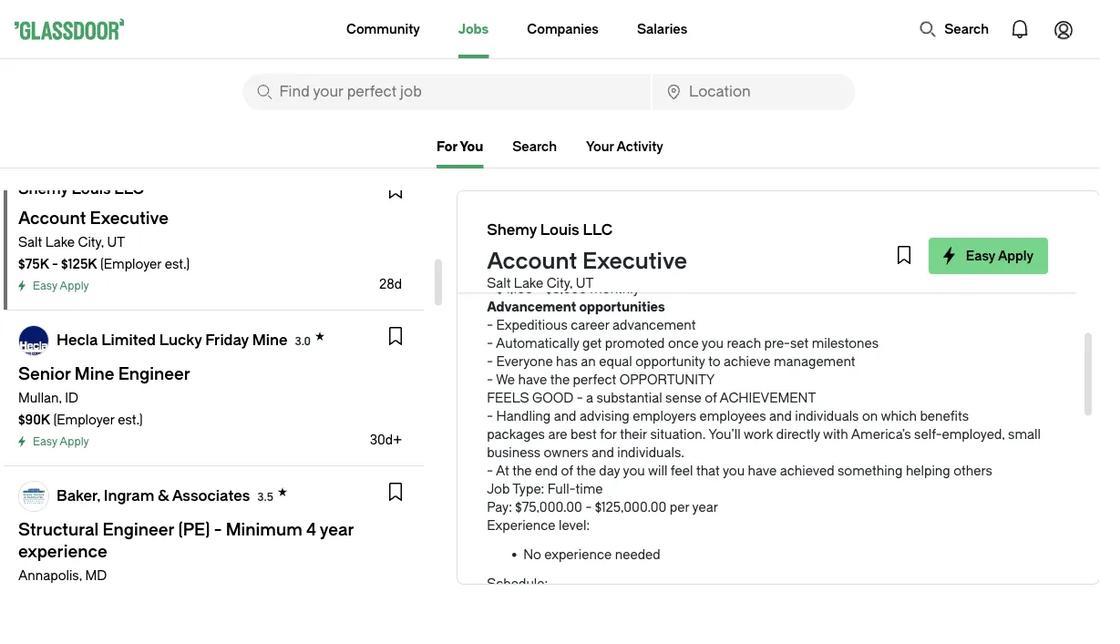 Task type: locate. For each thing, give the bounding box(es) containing it.
0 horizontal spatial ut
[[107, 235, 125, 250]]

1 horizontal spatial shemy
[[487, 222, 537, 239]]

0 vertical spatial louis
[[72, 181, 111, 198]]

0 horizontal spatial shemy louis llc
[[18, 181, 144, 198]]

after
[[819, 190, 847, 205], [968, 190, 996, 205], [519, 208, 547, 223]]

time
[[576, 482, 603, 497]]

feels
[[487, 391, 529, 406]]

2 horizontal spatial the
[[577, 464, 596, 479]]

shemy louis llc for account executive
[[487, 222, 613, 239]]

- left at at the left
[[487, 464, 493, 479]]

get
[[583, 336, 602, 351]]

$90k
[[18, 413, 50, 428]]

2 year from the left
[[999, 190, 1035, 205]]

1 vertical spatial shemy louis llc
[[487, 222, 613, 239]]

you right that
[[723, 464, 745, 479]]

with
[[824, 427, 849, 442]]

1 horizontal spatial louis
[[541, 222, 580, 239]]

salt up $75k
[[18, 235, 42, 250]]

(employer down id
[[53, 413, 115, 428]]

2 vertical spatial easy
[[33, 436, 57, 449]]

have down everyone
[[519, 373, 547, 388]]

easy for 28d
[[33, 280, 57, 293]]

llc up earning on the top
[[583, 222, 613, 239]]

1 horizontal spatial salt
[[487, 276, 511, 291]]

pay up uncapped
[[533, 227, 554, 242]]

shemy louis llc
[[18, 181, 144, 198], [487, 222, 613, 239]]

0 vertical spatial lake
[[45, 235, 75, 250]]

apply for 28d
[[60, 280, 89, 293]]

$4,100
[[497, 281, 533, 296]]

activity
[[617, 139, 664, 154]]

jobs link
[[459, 0, 489, 58]]

2 none field from the left
[[653, 74, 856, 110]]

1 horizontal spatial ut
[[576, 276, 594, 291]]

shemy up $75k
[[18, 181, 68, 198]]

llc for account executive
[[583, 222, 613, 239]]

ut inside salt lake city, ut $75k - $125k (employer est.)
[[107, 235, 125, 250]]

none field search keyword
[[243, 74, 651, 110]]

2 vertical spatial apply
[[60, 436, 89, 449]]

1 vertical spatial apply
[[60, 280, 89, 293]]

- down feels
[[487, 409, 493, 424]]

handling
[[497, 409, 551, 424]]

your up working!
[[604, 190, 631, 205]]

28d
[[380, 277, 402, 292]]

0 vertical spatial salt
[[18, 235, 42, 250]]

1 horizontal spatial year
[[999, 190, 1035, 205]]

1 horizontal spatial lake
[[514, 276, 544, 291]]

0 horizontal spatial month
[[765, 190, 816, 205]]

have
[[519, 373, 547, 388], [748, 464, 777, 479]]

day
[[600, 464, 621, 479]]

for you link
[[437, 139, 484, 169]]

owners
[[544, 446, 589, 461]]

0 vertical spatial easy
[[967, 249, 996, 264]]

1 vertical spatial easy apply
[[33, 280, 89, 293]]

lake up $125k
[[45, 235, 75, 250]]

bank
[[640, 172, 670, 187]]

shemy louis llc up salt lake city, ut $75k - $125k (employer est.)
[[18, 181, 144, 198]]

louis up salt lake city, ut $75k - $125k (employer est.)
[[72, 181, 111, 198]]

will
[[694, 190, 713, 205], [648, 464, 668, 479]]

opportunities
[[580, 300, 666, 315]]

into
[[585, 172, 608, 187]]

huge
[[497, 227, 530, 242]]

work
[[744, 427, 774, 442]]

2 horizontal spatial after
[[968, 190, 996, 205]]

(employer right $125k
[[100, 257, 162, 272]]

0 horizontal spatial have
[[519, 373, 547, 388]]

1 horizontal spatial shemy louis llc
[[487, 222, 613, 239]]

louis up earning on the top
[[541, 222, 580, 239]]

expeditious
[[497, 318, 568, 333]]

1 horizontal spatial est.)
[[165, 257, 190, 272]]

annapolis, md
[[18, 569, 107, 584]]

account
[[673, 172, 723, 187]]

0 vertical spatial of
[[705, 391, 717, 406]]

the up the type:
[[513, 464, 532, 479]]

None field
[[243, 74, 651, 110], [653, 74, 856, 110]]

Search keyword field
[[243, 74, 651, 110]]

that
[[697, 464, 720, 479]]

mine
[[252, 332, 288, 349]]

1 vertical spatial llc
[[583, 222, 613, 239]]

0 vertical spatial shemy
[[18, 181, 68, 198]]

0 horizontal spatial est.)
[[118, 413, 143, 428]]

apply for 30d+
[[60, 436, 89, 449]]

0 horizontal spatial city,
[[78, 235, 104, 250]]

none field search location
[[653, 74, 856, 110]]

shemy
[[18, 181, 68, 198], [487, 222, 537, 239]]

0 vertical spatial your
[[611, 172, 637, 187]]

0 vertical spatial ut
[[107, 235, 125, 250]]

others
[[954, 464, 993, 479]]

your activity
[[586, 139, 664, 154]]

$8,600
[[546, 281, 587, 296]]

est.) up ingram
[[118, 413, 143, 428]]

even
[[487, 208, 516, 223]]

everyone
[[497, 354, 553, 369]]

easy
[[967, 249, 996, 264], [33, 280, 57, 293], [33, 436, 57, 449]]

stop
[[575, 208, 602, 223]]

something
[[838, 464, 903, 479]]

search
[[945, 21, 990, 36], [513, 139, 557, 154]]

easy apply button
[[929, 238, 1049, 275]]

llc
[[114, 181, 144, 198], [583, 222, 613, 239]]

Search location field
[[653, 74, 856, 110]]

shemy louis llc for salt lake city, ut
[[18, 181, 144, 198]]

full-
[[548, 482, 576, 497]]

promoted
[[605, 336, 665, 351]]

llc for salt lake city, ut
[[114, 181, 144, 198]]

city, up $125k
[[78, 235, 104, 250]]

pay down account
[[716, 190, 737, 205]]

0 horizontal spatial shemy
[[18, 181, 68, 198]]

0 horizontal spatial of
[[561, 464, 574, 479]]

0 horizontal spatial year
[[929, 190, 965, 205]]

directly
[[777, 427, 821, 442]]

0 horizontal spatial none field
[[243, 74, 651, 110]]

1 vertical spatial shemy
[[487, 222, 537, 239]]

you
[[740, 190, 762, 205], [550, 208, 572, 223], [702, 336, 724, 351], [623, 464, 645, 479], [723, 464, 745, 479]]

of down owners
[[561, 464, 574, 479]]

small
[[1009, 427, 1041, 442]]

accounts
[[634, 190, 691, 205]]

llc up salt lake city, ut $75k - $125k (employer est.)
[[114, 181, 144, 198]]

est.) up the lucky
[[165, 257, 190, 272]]

reach
[[727, 336, 762, 351]]

1 vertical spatial lake
[[514, 276, 544, 291]]

1 vertical spatial will
[[648, 464, 668, 479]]

1 vertical spatial easy
[[33, 280, 57, 293]]

and
[[904, 190, 926, 205], [554, 409, 577, 424], [770, 409, 792, 424], [592, 446, 615, 461]]

a
[[586, 391, 594, 406]]

shemy for account executive
[[487, 222, 537, 239]]

1 vertical spatial salt
[[487, 276, 511, 291]]

2 vertical spatial easy apply
[[33, 436, 89, 449]]

you'll
[[709, 427, 741, 442]]

salt down account
[[487, 276, 511, 291]]

louis
[[72, 181, 111, 198], [541, 222, 580, 239]]

1 vertical spatial city,
[[547, 276, 573, 291]]

the down has
[[551, 373, 570, 388]]

shemy up uncapped
[[487, 222, 537, 239]]

job
[[487, 482, 510, 497]]

0 horizontal spatial lake
[[45, 235, 75, 250]]

0 vertical spatial search
[[945, 21, 990, 36]]

1 vertical spatial search
[[513, 139, 557, 154]]

at
[[496, 464, 510, 479]]

opportunity
[[620, 373, 715, 388]]

1 horizontal spatial city,
[[547, 276, 573, 291]]

1 vertical spatial (employer
[[53, 413, 115, 428]]

advancement
[[613, 318, 696, 333]]

1 vertical spatial louis
[[541, 222, 580, 239]]

baker,
[[57, 488, 100, 505]]

30d+
[[370, 433, 402, 448]]

- inside salt lake city, ut $75k - $125k (employer est.)
[[52, 257, 58, 272]]

working!
[[605, 208, 657, 223]]

- left bonuses
[[487, 263, 493, 278]]

apply inside button
[[999, 249, 1034, 264]]

shemy louis llc up uncapped
[[487, 222, 613, 239]]

the
[[551, 373, 570, 388], [513, 464, 532, 479], [577, 464, 596, 479]]

ut inside account executive salt lake city, ut
[[576, 276, 594, 291]]

the up 'time'
[[577, 464, 596, 479]]

0 vertical spatial llc
[[114, 181, 144, 198]]

0 horizontal spatial llc
[[114, 181, 144, 198]]

0 vertical spatial apply
[[999, 249, 1034, 264]]

1 vertical spatial ut
[[576, 276, 594, 291]]

1 horizontal spatial none field
[[653, 74, 856, 110]]

1 horizontal spatial month
[[850, 190, 901, 205]]

annapolis,
[[18, 569, 82, 584]]

apply
[[999, 249, 1034, 264], [60, 280, 89, 293], [60, 436, 89, 449]]

0 horizontal spatial louis
[[72, 181, 111, 198]]

of
[[705, 391, 717, 406], [561, 464, 574, 479]]

1 horizontal spatial pay
[[716, 190, 737, 205]]

you right day
[[623, 464, 645, 479]]

0 horizontal spatial salt
[[18, 235, 42, 250]]

0 vertical spatial est.)
[[165, 257, 190, 272]]

1 vertical spatial have
[[748, 464, 777, 479]]

on
[[863, 409, 878, 424]]

1 vertical spatial pay
[[533, 227, 554, 242]]

0 vertical spatial will
[[694, 190, 713, 205]]

0 vertical spatial easy apply
[[967, 249, 1034, 264]]

every
[[618, 227, 651, 242]]

have down work
[[748, 464, 777, 479]]

your right into
[[611, 172, 637, 187]]

hecla limited lucky friday mine logo image
[[19, 327, 48, 356]]

you up "to"
[[702, 336, 724, 351]]

lake down account
[[514, 276, 544, 291]]

easy apply for 28d
[[33, 280, 89, 293]]

1 none field from the left
[[243, 74, 651, 110]]

of right sense
[[705, 391, 717, 406]]

- right $75k
[[52, 257, 58, 272]]

0 vertical spatial shemy louis llc
[[18, 181, 144, 198]]

3.5
[[258, 491, 274, 504]]

0 horizontal spatial search
[[513, 139, 557, 154]]

lake
[[45, 235, 75, 250], [514, 276, 544, 291]]

executive
[[583, 249, 688, 275]]

1 horizontal spatial llc
[[583, 222, 613, 239]]

will down individuals.
[[648, 464, 668, 479]]

0 vertical spatial city,
[[78, 235, 104, 250]]

salaries link
[[637, 0, 688, 58]]

city, down account
[[547, 276, 573, 291]]

city, inside account executive salt lake city, ut
[[547, 276, 573, 291]]

1 vertical spatial your
[[604, 190, 631, 205]]

ut
[[107, 235, 125, 250], [576, 276, 594, 291]]

0 vertical spatial (employer
[[100, 257, 162, 272]]

community
[[347, 21, 420, 36]]

0 horizontal spatial pay
[[533, 227, 554, 242]]

will down account
[[694, 190, 713, 205]]

1 vertical spatial est.)
[[118, 413, 143, 428]]

baker, ingram & associates logo image
[[19, 482, 48, 512]]

month
[[765, 190, 816, 205], [850, 190, 901, 205]]

you down income,
[[550, 208, 572, 223]]

1 horizontal spatial of
[[705, 391, 717, 406]]

1 horizontal spatial search
[[945, 21, 990, 36]]

bonuses
[[497, 263, 563, 278]]

easy apply
[[967, 249, 1034, 264], [33, 280, 89, 293], [33, 436, 89, 449]]

city,
[[78, 235, 104, 250], [547, 276, 573, 291]]

search inside button
[[945, 21, 990, 36]]



Task type: describe. For each thing, give the bounding box(es) containing it.
self-
[[915, 427, 943, 442]]

est.) inside salt lake city, ut $75k - $125k (employer est.)
[[165, 257, 190, 272]]

quarter
[[654, 227, 698, 242]]

achieve
[[724, 354, 771, 369]]

easy apply for 30d+
[[33, 436, 89, 449]]

pay:
[[487, 500, 512, 515]]

0 vertical spatial have
[[519, 373, 547, 388]]

career
[[571, 318, 610, 333]]

to
[[709, 354, 721, 369]]

baker, ingram & associates
[[57, 488, 250, 505]]

pre-
[[765, 336, 791, 351]]

needed
[[615, 548, 661, 563]]

individuals.
[[618, 446, 685, 461]]

helping
[[906, 464, 951, 479]]

- left everyone
[[487, 354, 493, 369]]

achieved
[[780, 464, 835, 479]]

salt inside account executive salt lake city, ut
[[487, 276, 511, 291]]

type:
[[513, 482, 545, 497]]

hecla
[[57, 332, 98, 349]]

income,
[[552, 190, 602, 205]]

an
[[581, 354, 596, 369]]

md
[[85, 569, 107, 584]]

shemy for salt lake city, ut
[[18, 181, 68, 198]]

0 horizontal spatial the
[[513, 464, 532, 479]]

achievement
[[720, 391, 817, 406]]

0 horizontal spatial after
[[519, 208, 547, 223]]

direct
[[497, 172, 533, 187]]

- down even
[[487, 227, 493, 242]]

level:
[[559, 519, 590, 534]]

substantial
[[597, 391, 663, 406]]

- up "advancement"
[[537, 281, 543, 296]]

1 horizontal spatial the
[[551, 373, 570, 388]]

automatically
[[496, 336, 580, 351]]

lake inside account executive salt lake city, ut
[[514, 276, 544, 291]]

for
[[437, 139, 458, 154]]

individuals
[[796, 409, 860, 424]]

monthly
[[590, 281, 640, 296]]

per
[[670, 500, 690, 515]]

deposit
[[537, 172, 582, 187]]

experience
[[545, 548, 612, 563]]

uncapped
[[497, 245, 559, 260]]

- down 'time'
[[586, 500, 592, 515]]

easy inside button
[[967, 249, 996, 264]]

- left 'we' on the bottom
[[487, 373, 493, 388]]

employers
[[633, 409, 697, 424]]

lucky
[[159, 332, 202, 349]]

earning
[[562, 245, 608, 260]]

associates
[[172, 488, 250, 505]]

limited
[[101, 332, 156, 349]]

- left expeditious at the bottom
[[487, 318, 493, 333]]

packages
[[487, 427, 545, 442]]

0 horizontal spatial will
[[648, 464, 668, 479]]

you right accounts
[[740, 190, 762, 205]]

set
[[791, 336, 809, 351]]

(employer inside mullan, id $90k (employer est.)
[[53, 413, 115, 428]]

equal
[[599, 354, 633, 369]]

sense
[[666, 391, 702, 406]]

est.) inside mullan, id $90k (employer est.)
[[118, 413, 143, 428]]

end
[[535, 464, 558, 479]]

jobs
[[459, 21, 489, 36]]

- left uncapped
[[487, 245, 493, 260]]

benefits
[[921, 409, 970, 424]]

schedule:
[[487, 577, 548, 592]]

1 horizontal spatial after
[[819, 190, 847, 205]]

search link
[[513, 139, 557, 154]]

business
[[487, 446, 541, 461]]

- left a
[[577, 391, 583, 406]]

easy apply inside button
[[967, 249, 1034, 264]]

1 horizontal spatial will
[[694, 190, 713, 205]]

1 horizontal spatial have
[[748, 464, 777, 479]]

has
[[556, 354, 578, 369]]

$75k
[[18, 257, 49, 272]]

advising
[[580, 409, 630, 424]]

- up even
[[487, 190, 493, 205]]

$125k
[[61, 257, 97, 272]]

no
[[524, 548, 542, 563]]

your
[[586, 139, 615, 154]]

once
[[669, 336, 699, 351]]

(employer inside salt lake city, ut $75k - $125k (employer est.)
[[100, 257, 162, 272]]

community link
[[347, 0, 420, 58]]

city, inside salt lake city, ut $75k - $125k (employer est.)
[[78, 235, 104, 250]]

1 month from the left
[[765, 190, 816, 205]]

louis for salt lake city, ut
[[72, 181, 111, 198]]

advancement
[[487, 300, 577, 315]]

1 year from the left
[[929, 190, 965, 205]]

1 vertical spatial of
[[561, 464, 574, 479]]

salt lake city, ut $75k - $125k (employer est.)
[[18, 235, 190, 272]]

salaries
[[637, 21, 688, 36]]

salt inside salt lake city, ut $75k - $125k (employer est.)
[[18, 235, 42, 250]]

good
[[533, 391, 574, 406]]

mullan,
[[18, 391, 62, 406]]

for
[[600, 427, 617, 442]]

increases
[[557, 227, 615, 242]]

- left $4,100
[[487, 281, 493, 296]]

0 vertical spatial pay
[[716, 190, 737, 205]]

search button
[[910, 11, 999, 47]]

feel
[[671, 464, 694, 479]]

are
[[549, 427, 568, 442]]

companies
[[527, 21, 599, 36]]

easy for 30d+
[[33, 436, 57, 449]]

you
[[460, 139, 484, 154]]

for you
[[437, 139, 484, 154]]

potential
[[611, 245, 664, 260]]

2 month from the left
[[850, 190, 901, 205]]

no experience needed
[[524, 548, 661, 563]]

lake inside salt lake city, ut $75k - $125k (employer est.)
[[45, 235, 75, 250]]

- left automatically
[[487, 336, 493, 351]]

management
[[774, 354, 856, 369]]

best
[[571, 427, 597, 442]]

louis for account executive
[[541, 222, 580, 239]]

residual
[[497, 190, 549, 205]]

milestones
[[812, 336, 879, 351]]

- left direct on the top left
[[487, 172, 493, 187]]

account
[[487, 249, 578, 275]]

perfect
[[573, 373, 617, 388]]

employed,
[[943, 427, 1006, 442]]



Task type: vqa. For each thing, say whether or not it's contained in the screenshot.
Job Referrals!
no



